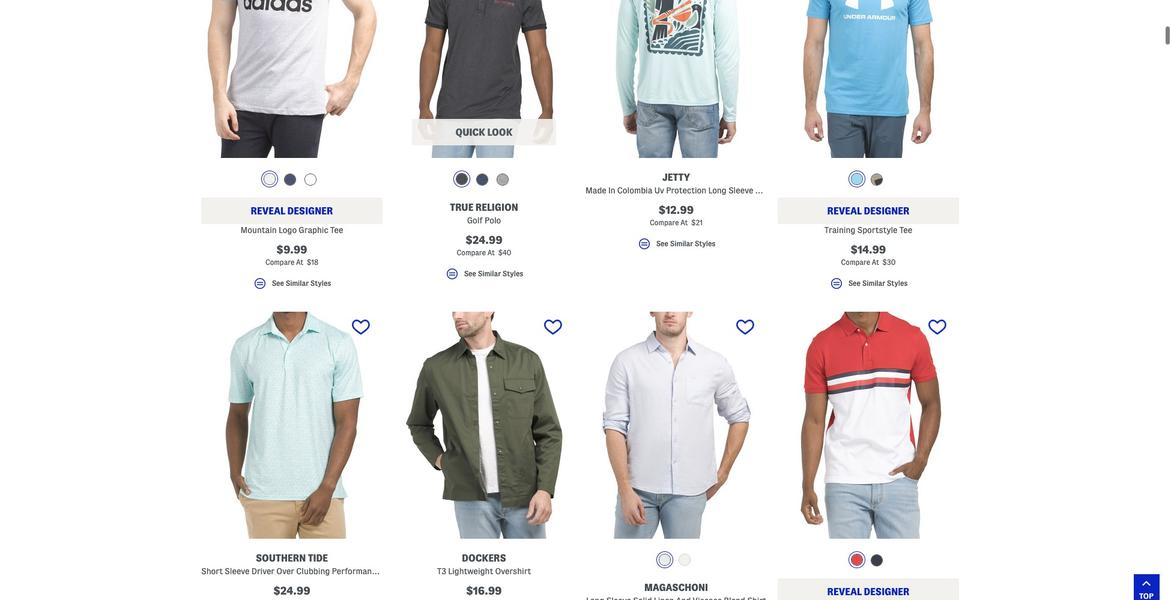 Task type: describe. For each thing, give the bounding box(es) containing it.
richard color block sig short sleeve polo image
[[778, 312, 960, 539]]

true
[[450, 202, 474, 213]]

toucan
[[756, 186, 783, 195]]

jetty made in colombia uv protection long sleeve toucan tee $12.99 compare at              $21 element
[[586, 0, 797, 256]]

similar for see similar styles button associated with reveal designer mountain logo graphic tee $9.99 compare at              $18 element
[[286, 280, 309, 287]]

top link
[[1134, 574, 1160, 600]]

see similar styles button for true religion golf polo $24.99 compare at              $40 element
[[394, 267, 575, 287]]

training sportstyle tee image
[[778, 0, 960, 158]]

quick
[[456, 127, 486, 138]]

overshirt
[[495, 567, 531, 576]]

driver
[[252, 567, 275, 576]]

steel grey image
[[497, 174, 509, 186]]

styles for reveal designer training sportstyle tee $14.99 compare at              $30 element
[[887, 280, 908, 287]]

short sleeve driver over clubbing performance polo image
[[201, 312, 383, 539]]

see similar styles for see similar styles button related to true religion golf polo $24.99 compare at              $40 element
[[464, 270, 524, 278]]

southern tide short sleeve driver over clubbing performance polo $24.99 compare at              $40 element
[[201, 312, 399, 600]]

see similar styles button for reveal designer mountain logo graphic tee $9.99 compare at              $18 element
[[201, 276, 383, 296]]

compare for $14.99
[[841, 258, 871, 266]]

colombia
[[618, 186, 653, 195]]

see for jetty made in colombia uv protection long sleeve toucan tee $12.99 compare at              $21 element
[[656, 240, 669, 248]]

designer for $14.99
[[864, 206, 910, 216]]

styles for true religion golf polo $24.99 compare at              $40 element
[[503, 270, 524, 278]]

list box for richard color block sig short sleeve polo image
[[849, 551, 889, 571]]

see similar styles for see similar styles button associated with reveal designer mountain logo graphic tee $9.99 compare at              $18 element
[[272, 280, 331, 287]]

reveal designer for $14.99
[[828, 206, 910, 216]]

tide
[[308, 553, 328, 564]]

$16.99
[[466, 585, 502, 597]]

graphic
[[299, 225, 328, 235]]

protection
[[666, 186, 707, 195]]

red image
[[851, 554, 863, 566]]

$9.99 compare at              $18
[[266, 244, 318, 266]]

training sportstyle tee
[[825, 225, 913, 235]]

reveal down red image
[[828, 587, 862, 597]]

$18
[[307, 258, 318, 266]]

made in colombia uv protection long sleeve toucan tee image
[[586, 0, 767, 158]]

dockers
[[462, 553, 506, 564]]

quick look
[[456, 127, 513, 138]]

true religion golf polo $24.99 compare at              $40 element
[[394, 0, 575, 287]]

see similar styles button for jetty made in colombia uv protection long sleeve toucan tee $12.99 compare at              $21 element
[[586, 237, 767, 256]]

logo
[[279, 225, 297, 235]]

dockers t3 lightweight overshirt $16.99 compare at              $28 element
[[394, 312, 575, 600]]

long
[[709, 186, 727, 195]]

blue topaz image
[[851, 173, 863, 185]]

jetty
[[663, 172, 690, 183]]

$24.99 compare at              $40
[[457, 234, 512, 256]]

see for reveal designer mountain logo graphic tee $9.99 compare at              $18 element
[[272, 280, 284, 287]]

$30
[[883, 258, 896, 266]]

$40
[[498, 249, 512, 256]]

designer for $9.99
[[287, 206, 333, 216]]

see for true religion golf polo $24.99 compare at              $40 element
[[464, 270, 476, 278]]

sleeve inside southern tide short sleeve driver over clubbing performance polo
[[225, 567, 250, 576]]

designer inside the reveal designer link
[[864, 587, 910, 597]]

$14.99
[[851, 244, 886, 255]]

see similar styles for see similar styles button in the jetty made in colombia uv protection long sleeve toucan tee $12.99 compare at              $21 element
[[656, 240, 716, 248]]

similar for reveal designer training sportstyle tee $14.99 compare at              $30 element's see similar styles button
[[863, 280, 886, 287]]

reveal designer $24.99 compare at              $40 element
[[778, 312, 960, 600]]

reveal designer training sportstyle tee $14.99 compare at              $30 element
[[778, 0, 960, 296]]

list box for training sportstyle tee 'image'
[[849, 171, 889, 190]]

clubbing
[[296, 567, 330, 576]]

list box for long sleeve solid linen and viscose blend shirt image
[[657, 551, 696, 571]]

made
[[586, 186, 607, 195]]

polo inside true religion golf polo
[[485, 216, 501, 225]]

southern
[[256, 553, 306, 564]]



Task type: vqa. For each thing, say whether or not it's contained in the screenshot.
rightmost Click Or Press B To Reveal Designer element
no



Task type: locate. For each thing, give the bounding box(es) containing it.
list box inside reveal designer $24.99 compare at              $40 element
[[849, 551, 889, 571]]

see similar styles button down $24.99 compare at              $40
[[394, 267, 575, 287]]

reveal designer up training sportstyle tee
[[828, 206, 910, 216]]

2 horizontal spatial tee
[[900, 225, 913, 235]]

1 vertical spatial sleeve
[[225, 567, 250, 576]]

tee
[[784, 186, 797, 195], [330, 225, 343, 235], [900, 225, 913, 235]]

see down $12.99 compare at              $21
[[656, 240, 669, 248]]

$21
[[691, 219, 703, 226]]

$24.99 down golf
[[466, 234, 503, 246]]

compare for $12.99
[[650, 219, 679, 226]]

see similar styles button
[[586, 237, 767, 256], [394, 267, 575, 287], [201, 276, 383, 296], [778, 276, 960, 296]]

0 vertical spatial $24.99
[[466, 234, 503, 246]]

$24.99
[[466, 234, 503, 246], [274, 585, 310, 597]]

list box inside reveal designer training sportstyle tee $14.99 compare at              $30 element
[[849, 171, 889, 190]]

see similar styles down the "$21"
[[656, 240, 716, 248]]

1 horizontal spatial polo
[[485, 216, 501, 225]]

religion
[[476, 202, 518, 213]]

1 horizontal spatial sleeve
[[729, 186, 754, 195]]

1 vertical spatial polo
[[383, 567, 399, 576]]

see similar styles down "$18"
[[272, 280, 331, 287]]

list box for mountain logo graphic tee at the left
[[262, 171, 322, 190]]

reveal designer
[[251, 206, 333, 216], [828, 206, 910, 216], [828, 587, 910, 597]]

see for reveal designer training sportstyle tee $14.99 compare at              $30 element
[[849, 280, 861, 287]]

styles for reveal designer mountain logo graphic tee $9.99 compare at              $18 element
[[311, 280, 331, 287]]

see down $24.99 compare at              $40
[[464, 270, 476, 278]]

reveal up training
[[828, 206, 862, 216]]

designer down the sky captain icon
[[864, 587, 910, 597]]

similar inside true religion golf polo $24.99 compare at              $40 element
[[478, 270, 501, 278]]

see down $14.99 compare at              $30
[[849, 280, 861, 287]]

compare inside $9.99 compare at              $18
[[266, 258, 295, 266]]

$24.99 inside $24.99 compare at              $40
[[466, 234, 503, 246]]

styles down $30
[[887, 280, 908, 287]]

compare for $9.99
[[266, 258, 295, 266]]

0 horizontal spatial polo
[[383, 567, 399, 576]]

see inside jetty made in colombia uv protection long sleeve toucan tee $12.99 compare at              $21 element
[[656, 240, 669, 248]]

tee right graphic
[[330, 225, 343, 235]]

top
[[1140, 592, 1154, 600]]

$12.99 compare at              $21
[[650, 204, 703, 226]]

0 horizontal spatial $24.99
[[274, 585, 310, 597]]

white/black image
[[305, 174, 317, 186]]

reveal designer mountain logo graphic tee $9.99 compare at              $18 element
[[201, 0, 383, 296]]

similar for see similar styles button in the jetty made in colombia uv protection long sleeve toucan tee $12.99 compare at              $21 element
[[670, 240, 693, 248]]

$14.99 compare at              $30
[[841, 244, 896, 266]]

see similar styles button for reveal designer training sportstyle tee $14.99 compare at              $30 element
[[778, 276, 960, 296]]

tee right toucan
[[784, 186, 797, 195]]

see similar styles inside reveal designer mountain logo graphic tee $9.99 compare at              $18 element
[[272, 280, 331, 287]]

light grey/black image
[[264, 173, 276, 185]]

tee inside jetty made in colombia uv protection long sleeve toucan tee
[[784, 186, 797, 195]]

list box inside reveal designer mountain logo graphic tee $9.99 compare at              $18 element
[[262, 171, 322, 190]]

reveal designer up mountain logo graphic tee
[[251, 206, 333, 216]]

see inside reveal designer mountain logo graphic tee $9.99 compare at              $18 element
[[272, 280, 284, 287]]

southern tide short sleeve driver over clubbing performance polo
[[201, 553, 399, 576]]

dockers t3 lightweight overshirt
[[437, 553, 531, 576]]

1 horizontal spatial tee
[[784, 186, 797, 195]]

list box
[[262, 171, 322, 190], [454, 171, 515, 190], [849, 171, 889, 190], [657, 551, 696, 571], [849, 551, 889, 571]]

navy image
[[476, 174, 488, 186]]

compare for $24.99
[[457, 249, 486, 256]]

list box inside true religion golf polo $24.99 compare at              $40 element
[[454, 171, 515, 190]]

reveal
[[251, 206, 285, 216], [828, 206, 862, 216], [828, 587, 862, 597]]

$9.99
[[277, 244, 307, 255]]

designer
[[287, 206, 333, 216], [864, 206, 910, 216], [864, 587, 910, 597]]

reveal designer down the sky captain icon
[[828, 587, 910, 597]]

see inside true religion golf polo $24.99 compare at              $40 element
[[464, 270, 476, 278]]

styles down "$18"
[[311, 280, 331, 287]]

polo
[[485, 216, 501, 225], [383, 567, 399, 576]]

tee right sportstyle
[[900, 225, 913, 235]]

reveal designer link
[[778, 579, 960, 600]]

$12.99
[[659, 204, 694, 216]]

see similar styles button down $14.99 compare at              $30
[[778, 276, 960, 296]]

reveal for $9.99
[[251, 206, 285, 216]]

short
[[201, 567, 223, 576]]

polo down religion
[[485, 216, 501, 225]]

lightweight
[[448, 567, 493, 576]]

similar down the $40
[[478, 270, 501, 278]]

styles inside reveal designer mountain logo graphic tee $9.99 compare at              $18 element
[[311, 280, 331, 287]]

compare down golf
[[457, 249, 486, 256]]

golf
[[467, 216, 483, 225]]

mountain
[[241, 225, 277, 235]]

magaschoni long sleeve solid linen and viscose blend shirt $24.99 compare at              $40 element
[[586, 312, 767, 600]]

t3 lightweight overshirt image
[[394, 312, 575, 539]]

compare inside $12.99 compare at              $21
[[650, 219, 679, 226]]

quick look link
[[412, 119, 556, 145]]

compare inside $14.99 compare at              $30
[[841, 258, 871, 266]]

similar inside reveal designer mountain logo graphic tee $9.99 compare at              $18 element
[[286, 280, 309, 287]]

sky blue image
[[659, 554, 671, 566]]

list box up religion
[[454, 171, 515, 190]]

see similar styles down $30
[[849, 280, 908, 287]]

compare down $9.99
[[266, 258, 295, 266]]

sleeve right long
[[729, 186, 754, 195]]

$24.99 down over
[[274, 585, 310, 597]]

0 horizontal spatial tee
[[330, 225, 343, 235]]

polo inside southern tide short sleeve driver over clubbing performance polo
[[383, 567, 399, 576]]

styles inside jetty made in colombia uv protection long sleeve toucan tee $12.99 compare at              $21 element
[[695, 240, 716, 248]]

similar down the "$21"
[[670, 240, 693, 248]]

training
[[825, 225, 856, 235]]

$24.99 for $24.99 compare at              $40
[[466, 234, 503, 246]]

similar inside jetty made in colombia uv protection long sleeve toucan tee $12.99 compare at              $21 element
[[670, 240, 693, 248]]

0 vertical spatial polo
[[485, 216, 501, 225]]

t3
[[437, 567, 447, 576]]

jet black image
[[456, 173, 468, 185]]

styles for jetty made in colombia uv protection long sleeve toucan tee $12.99 compare at              $21 element
[[695, 240, 716, 248]]

see similar styles for reveal designer training sportstyle tee $14.99 compare at              $30 element's see similar styles button
[[849, 280, 908, 287]]

performance
[[332, 567, 381, 576]]

1 horizontal spatial $24.99
[[466, 234, 503, 246]]

see similar styles down the $40
[[464, 270, 524, 278]]

see similar styles inside jetty made in colombia uv protection long sleeve toucan tee $12.99 compare at              $21 element
[[656, 240, 716, 248]]

see similar styles button down $9.99 compare at              $18
[[201, 276, 383, 296]]

$24.99 for $24.99
[[274, 585, 310, 597]]

sportstyle
[[858, 225, 898, 235]]

list box up the reveal designer link
[[849, 551, 889, 571]]

mountain logo graphic tee image
[[201, 0, 383, 158]]

similar down "$18"
[[286, 280, 309, 287]]

navy/white image
[[284, 174, 296, 186]]

reveal designer for $9.99
[[251, 206, 333, 216]]

styles down the "$21"
[[695, 240, 716, 248]]

over
[[277, 567, 294, 576]]

styles inside reveal designer training sportstyle tee $14.99 compare at              $30 element
[[887, 280, 908, 287]]

1 vertical spatial $24.99
[[274, 585, 310, 597]]

golf polo image
[[394, 0, 575, 158]]

compare
[[650, 219, 679, 226], [457, 249, 486, 256], [266, 258, 295, 266], [841, 258, 871, 266]]

similar for see similar styles button related to true religion golf polo $24.99 compare at              $40 element
[[478, 270, 501, 278]]

uv
[[655, 186, 665, 195]]

designer up graphic
[[287, 206, 333, 216]]

designer inside reveal designer training sportstyle tee $14.99 compare at              $30 element
[[864, 206, 910, 216]]

magaschoni
[[645, 583, 708, 593]]

list box up mountain logo graphic tee
[[262, 171, 322, 190]]

designer up sportstyle
[[864, 206, 910, 216]]

similar
[[670, 240, 693, 248], [478, 270, 501, 278], [286, 280, 309, 287], [863, 280, 886, 287]]

reveal for $14.99
[[828, 206, 862, 216]]

compare down $14.99
[[841, 258, 871, 266]]

similar inside reveal designer training sportstyle tee $14.99 compare at              $30 element
[[863, 280, 886, 287]]

white image
[[679, 554, 691, 566]]

similar down $30
[[863, 280, 886, 287]]

see similar styles inside reveal designer training sportstyle tee $14.99 compare at              $30 element
[[849, 280, 908, 287]]

designer inside reveal designer mountain logo graphic tee $9.99 compare at              $18 element
[[287, 206, 333, 216]]

sky captain image
[[871, 555, 883, 567]]

reveal up mountain
[[251, 206, 285, 216]]

magaschoni link
[[586, 582, 767, 600]]

tent image
[[871, 174, 883, 186]]

list box up training sportstyle tee
[[849, 171, 889, 190]]

true religion golf polo
[[450, 202, 518, 225]]

look
[[488, 127, 513, 138]]

in
[[609, 186, 616, 195]]

see similar styles inside true religion golf polo $24.99 compare at              $40 element
[[464, 270, 524, 278]]

styles inside true religion golf polo $24.99 compare at              $40 element
[[503, 270, 524, 278]]

mountain logo graphic tee
[[241, 225, 343, 235]]

long sleeve solid linen and viscose blend shirt image
[[586, 312, 767, 539]]

compare down $12.99
[[650, 219, 679, 226]]

list box up magaschoni
[[657, 551, 696, 571]]

sleeve
[[729, 186, 754, 195], [225, 567, 250, 576]]

see
[[656, 240, 669, 248], [464, 270, 476, 278], [272, 280, 284, 287], [849, 280, 861, 287]]

list box inside magaschoni long sleeve solid linen and viscose blend shirt $24.99 compare at              $40 "element"
[[657, 551, 696, 571]]

styles down the $40
[[503, 270, 524, 278]]

see similar styles button down $12.99 compare at              $21
[[586, 237, 767, 256]]

see down $9.99 compare at              $18
[[272, 280, 284, 287]]

sleeve right short
[[225, 567, 250, 576]]

polo right performance
[[383, 567, 399, 576]]

see inside reveal designer training sportstyle tee $14.99 compare at              $30 element
[[849, 280, 861, 287]]

styles
[[695, 240, 716, 248], [503, 270, 524, 278], [311, 280, 331, 287], [887, 280, 908, 287]]

see similar styles button inside jetty made in colombia uv protection long sleeve toucan tee $12.99 compare at              $21 element
[[586, 237, 767, 256]]

sleeve inside jetty made in colombia uv protection long sleeve toucan tee
[[729, 186, 754, 195]]

0 vertical spatial sleeve
[[729, 186, 754, 195]]

jetty made in colombia uv protection long sleeve toucan tee
[[586, 172, 797, 195]]

see similar styles
[[656, 240, 716, 248], [464, 270, 524, 278], [272, 280, 331, 287], [849, 280, 908, 287]]

0 horizontal spatial sleeve
[[225, 567, 250, 576]]

compare inside $24.99 compare at              $40
[[457, 249, 486, 256]]



